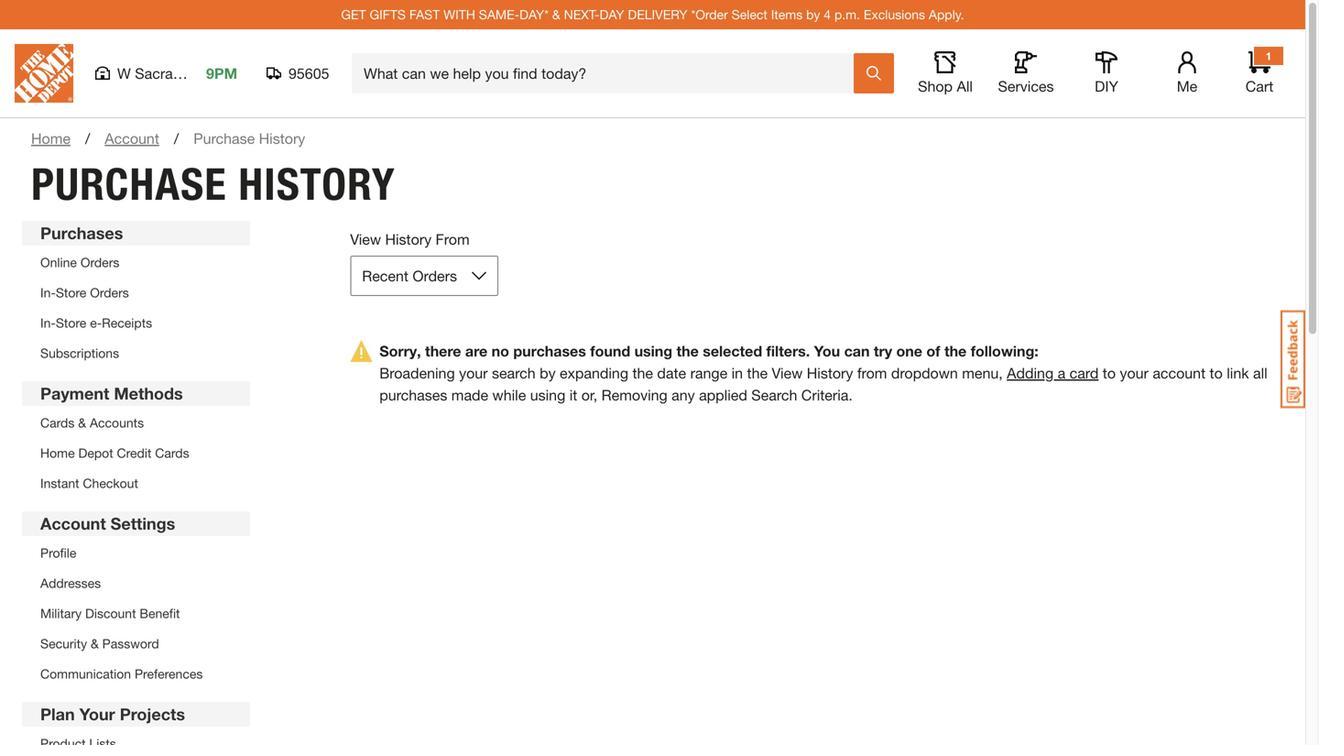 Task type: locate. For each thing, give the bounding box(es) containing it.
/
[[85, 130, 90, 147], [174, 130, 179, 147]]

in- up subscriptions
[[40, 315, 56, 330]]

sorry, there are no purchases found using the selected filters. you can try one of the following:
[[380, 342, 1039, 360]]

account for account settings
[[40, 514, 106, 533]]

in
[[732, 364, 743, 382]]

can
[[845, 342, 870, 360]]

home depot credit cards link
[[40, 445, 189, 461]]

the up removing
[[633, 364, 653, 382]]

view up recent on the top of the page
[[350, 230, 381, 248]]

1 vertical spatial &
[[78, 415, 86, 430]]

0 horizontal spatial &
[[78, 415, 86, 430]]

there
[[425, 342, 461, 360]]

your inside to your account to link all purchases made while using it or, removing any applied search criteria.
[[1120, 364, 1149, 382]]

purchases inside to your account to link all purchases made while using it or, removing any applied search criteria.
[[380, 386, 448, 404]]

online
[[40, 255, 77, 270]]

menu,
[[963, 364, 1003, 382]]

to your account to link all purchases made while using it or, removing any applied search criteria.
[[380, 364, 1268, 404]]

cards right credit at left bottom
[[155, 445, 189, 461]]

cards down payment
[[40, 415, 75, 430]]

2 store from the top
[[56, 315, 86, 330]]

0 vertical spatial account
[[105, 130, 159, 147]]

0 horizontal spatial cards
[[40, 415, 75, 430]]

What can we help you find today? search field
[[364, 54, 853, 93]]

while
[[493, 386, 526, 404]]

shop all
[[918, 77, 973, 95]]

0 vertical spatial store
[[56, 285, 86, 300]]

purchases up search
[[514, 342, 586, 360]]

home for home depot credit cards
[[40, 445, 75, 461]]

2 in- from the top
[[40, 315, 56, 330]]

& down payment
[[78, 415, 86, 430]]

1 vertical spatial purchases
[[380, 386, 448, 404]]

cards & accounts link
[[40, 415, 144, 430]]

0 vertical spatial by
[[807, 7, 821, 22]]

0 vertical spatial home
[[31, 130, 71, 147]]

home up instant
[[40, 445, 75, 461]]

1 horizontal spatial purchases
[[514, 342, 586, 360]]

in-
[[40, 285, 56, 300], [40, 315, 56, 330]]

1 horizontal spatial cards
[[155, 445, 189, 461]]

1 horizontal spatial to
[[1210, 364, 1223, 382]]

recent
[[362, 267, 409, 285]]

your left account
[[1120, 364, 1149, 382]]

plan your projects
[[40, 704, 185, 724]]

me button
[[1158, 51, 1217, 95]]

purchase history
[[194, 130, 305, 147], [31, 158, 396, 211]]

1 vertical spatial home
[[40, 445, 75, 461]]

2 vertical spatial &
[[91, 636, 99, 651]]

1 horizontal spatial &
[[91, 636, 99, 651]]

security & password
[[40, 636, 159, 651]]

in-store orders link
[[40, 285, 129, 300]]

1 vertical spatial store
[[56, 315, 86, 330]]

adding a card link
[[1007, 364, 1099, 382]]

/ right account link
[[174, 130, 179, 147]]

1 vertical spatial cards
[[155, 445, 189, 461]]

communication
[[40, 666, 131, 681]]

your for broadening
[[459, 364, 488, 382]]

store for e-
[[56, 315, 86, 330]]

0 horizontal spatial purchases
[[380, 386, 448, 404]]

the
[[677, 342, 699, 360], [945, 342, 967, 360], [633, 364, 653, 382], [747, 364, 768, 382]]

the up date
[[677, 342, 699, 360]]

0 vertical spatial &
[[553, 7, 561, 22]]

1 store from the top
[[56, 285, 86, 300]]

instant checkout
[[40, 476, 138, 491]]

account down w
[[105, 130, 159, 147]]

account link
[[105, 127, 159, 149]]

purchase down 9pm
[[194, 130, 255, 147]]

home for home
[[31, 130, 71, 147]]

store left e- at top
[[56, 315, 86, 330]]

0 vertical spatial view
[[350, 230, 381, 248]]

subscriptions link
[[40, 346, 119, 361]]

orders down 'from'
[[413, 267, 457, 285]]

4
[[824, 7, 831, 22]]

1 vertical spatial in-
[[40, 315, 56, 330]]

fast
[[410, 7, 440, 22]]

0 vertical spatial in-
[[40, 285, 56, 300]]

using
[[635, 342, 673, 360], [530, 386, 566, 404]]

store for orders
[[56, 285, 86, 300]]

0 vertical spatial purchase
[[194, 130, 255, 147]]

filters.
[[767, 342, 810, 360]]

0 horizontal spatial to
[[1103, 364, 1116, 382]]

using left the it
[[530, 386, 566, 404]]

dropdown
[[892, 364, 958, 382]]

to left link
[[1210, 364, 1223, 382]]

select
[[732, 7, 768, 22]]

using up date
[[635, 342, 673, 360]]

1 in- from the top
[[40, 285, 56, 300]]

your
[[459, 364, 488, 382], [1120, 364, 1149, 382]]

1 your from the left
[[459, 364, 488, 382]]

account up profile link
[[40, 514, 106, 533]]

1 horizontal spatial by
[[807, 7, 821, 22]]

store down online orders link
[[56, 285, 86, 300]]

addresses link
[[40, 576, 101, 591]]

1 horizontal spatial your
[[1120, 364, 1149, 382]]

by left 4 at the right of the page
[[807, 7, 821, 22]]

in- down online
[[40, 285, 56, 300]]

1 vertical spatial account
[[40, 514, 106, 533]]

range
[[691, 364, 728, 382]]

orders up in-store orders link
[[80, 255, 119, 270]]

0 horizontal spatial using
[[530, 386, 566, 404]]

shop all button
[[916, 51, 975, 95]]

home link
[[31, 127, 71, 149]]

cart 1
[[1246, 49, 1274, 95]]

any
[[672, 386, 695, 404]]

0 horizontal spatial your
[[459, 364, 488, 382]]

/ right home link
[[85, 130, 90, 147]]

search
[[752, 386, 798, 404]]

preferences
[[135, 666, 203, 681]]

projects
[[120, 704, 185, 724]]

purchase down account link
[[31, 158, 227, 211]]

view
[[350, 230, 381, 248], [772, 364, 803, 382]]

95605 button
[[267, 64, 330, 82]]

0 vertical spatial cards
[[40, 415, 75, 430]]

payment methods
[[40, 384, 183, 403]]

0 horizontal spatial /
[[85, 130, 90, 147]]

purchases
[[514, 342, 586, 360], [380, 386, 448, 404]]

by right search
[[540, 364, 556, 382]]

it
[[570, 386, 578, 404]]

& right day*
[[553, 7, 561, 22]]

0 horizontal spatial by
[[540, 364, 556, 382]]

0 vertical spatial using
[[635, 342, 673, 360]]

your
[[79, 704, 115, 724]]

depot
[[78, 445, 113, 461]]

purchases down broadening
[[380, 386, 448, 404]]

account
[[105, 130, 159, 147], [40, 514, 106, 533]]

& right security
[[91, 636, 99, 651]]

online orders
[[40, 255, 119, 270]]

e-
[[90, 315, 102, 330]]

apply.
[[929, 7, 965, 22]]

home down the home depot logo
[[31, 130, 71, 147]]

view history from
[[350, 230, 470, 248]]

next-
[[564, 7, 600, 22]]

orders inside recent orders button
[[413, 267, 457, 285]]

your down 'are'
[[459, 364, 488, 382]]

view down filters.
[[772, 364, 803, 382]]

1 vertical spatial using
[[530, 386, 566, 404]]

shop
[[918, 77, 953, 95]]

following:
[[971, 342, 1039, 360]]

1 vertical spatial view
[[772, 364, 803, 382]]

account for account
[[105, 130, 159, 147]]

&
[[553, 7, 561, 22], [78, 415, 86, 430], [91, 636, 99, 651]]

1 horizontal spatial using
[[635, 342, 673, 360]]

to right card
[[1103, 364, 1116, 382]]

& for password
[[91, 636, 99, 651]]

by
[[807, 7, 821, 22], [540, 364, 556, 382]]

95605
[[289, 65, 329, 82]]

1 vertical spatial by
[[540, 364, 556, 382]]

orders for online orders
[[80, 255, 119, 270]]

cards
[[40, 415, 75, 430], [155, 445, 189, 461]]

found
[[590, 342, 631, 360]]

you
[[814, 342, 841, 360]]

using inside to your account to link all purchases made while using it or, removing any applied search criteria.
[[530, 386, 566, 404]]

1 horizontal spatial /
[[174, 130, 179, 147]]

2 your from the left
[[1120, 364, 1149, 382]]



Task type: describe. For each thing, give the bounding box(es) containing it.
communication preferences link
[[40, 666, 203, 681]]

receipts
[[102, 315, 152, 330]]

broadening
[[380, 364, 455, 382]]

from
[[436, 230, 470, 248]]

cards & accounts
[[40, 415, 144, 430]]

*order
[[691, 7, 728, 22]]

one
[[897, 342, 923, 360]]

9pm
[[206, 65, 237, 82]]

same-
[[479, 7, 520, 22]]

security & password link
[[40, 636, 159, 651]]

items
[[771, 7, 803, 22]]

gifts
[[370, 7, 406, 22]]

orders up in-store e-receipts link
[[90, 285, 129, 300]]

1 horizontal spatial view
[[772, 364, 803, 382]]

applied
[[699, 386, 748, 404]]

1 vertical spatial purchase history
[[31, 158, 396, 211]]

card
[[1070, 364, 1099, 382]]

in-store orders
[[40, 285, 129, 300]]

profile link
[[40, 545, 76, 560]]

w sacramento 9pm
[[117, 65, 237, 82]]

day
[[600, 7, 625, 22]]

profile
[[40, 545, 76, 560]]

in-store e-receipts
[[40, 315, 152, 330]]

instant checkout link
[[40, 476, 138, 491]]

0 vertical spatial purchase history
[[194, 130, 305, 147]]

are
[[466, 342, 488, 360]]

try
[[874, 342, 893, 360]]

settings
[[111, 514, 175, 533]]

removing
[[602, 386, 668, 404]]

in- for in-store e-receipts
[[40, 315, 56, 330]]

account settings
[[40, 514, 175, 533]]

broadening your search by expanding the date range in the view history from dropdown menu, adding a card
[[380, 364, 1099, 382]]

link
[[1227, 364, 1250, 382]]

home depot credit cards
[[40, 445, 189, 461]]

0 vertical spatial purchases
[[514, 342, 586, 360]]

credit
[[117, 445, 152, 461]]

search
[[492, 364, 536, 382]]

made
[[452, 386, 489, 404]]

get
[[341, 7, 366, 22]]

military discount benefit link
[[40, 606, 180, 621]]

all
[[1254, 364, 1268, 382]]

2 to from the left
[[1210, 364, 1223, 382]]

diy button
[[1078, 51, 1136, 95]]

adding
[[1007, 364, 1054, 382]]

military discount benefit
[[40, 606, 180, 621]]

services
[[999, 77, 1054, 95]]

password
[[102, 636, 159, 651]]

Recent Orders button
[[350, 256, 499, 296]]

benefit
[[140, 606, 180, 621]]

account
[[1153, 364, 1206, 382]]

the home depot logo image
[[15, 44, 73, 103]]

exclusions
[[864, 7, 926, 22]]

subscriptions
[[40, 346, 119, 361]]

expanding
[[560, 364, 629, 382]]

of
[[927, 342, 941, 360]]

purchases
[[40, 223, 123, 243]]

in-store e-receipts link
[[40, 315, 152, 330]]

feedback link image
[[1281, 310, 1306, 409]]

date
[[658, 364, 687, 382]]

& for accounts
[[78, 415, 86, 430]]

accounts
[[90, 415, 144, 430]]

criteria.
[[802, 386, 853, 404]]

or,
[[582, 386, 598, 404]]

get gifts fast with same-day* & next-day delivery *order select items by 4 p.m. exclusions apply.
[[341, 7, 965, 22]]

recent orders
[[362, 267, 457, 285]]

cart
[[1246, 77, 1274, 95]]

your for to
[[1120, 364, 1149, 382]]

1 to from the left
[[1103, 364, 1116, 382]]

1
[[1266, 49, 1272, 62]]

1 vertical spatial purchase
[[31, 158, 227, 211]]

0 horizontal spatial view
[[350, 230, 381, 248]]

orders for recent orders
[[413, 267, 457, 285]]

methods
[[114, 384, 183, 403]]

instant
[[40, 476, 79, 491]]

diy
[[1095, 77, 1119, 95]]

military
[[40, 606, 82, 621]]

security
[[40, 636, 87, 651]]

in- for in-store orders
[[40, 285, 56, 300]]

2 / from the left
[[174, 130, 179, 147]]

communication preferences
[[40, 666, 203, 681]]

discount
[[85, 606, 136, 621]]

payment
[[40, 384, 109, 403]]

1 / from the left
[[85, 130, 90, 147]]

the right of
[[945, 342, 967, 360]]

with
[[444, 7, 476, 22]]

online orders link
[[40, 255, 119, 270]]

w
[[117, 65, 131, 82]]

from
[[858, 364, 888, 382]]

delivery
[[628, 7, 688, 22]]

selected
[[703, 342, 763, 360]]

sacramento
[[135, 65, 215, 82]]

the right in
[[747, 364, 768, 382]]

2 horizontal spatial &
[[553, 7, 561, 22]]

all
[[957, 77, 973, 95]]

checkout
[[83, 476, 138, 491]]



Task type: vqa. For each thing, say whether or not it's contained in the screenshot.
or,
yes



